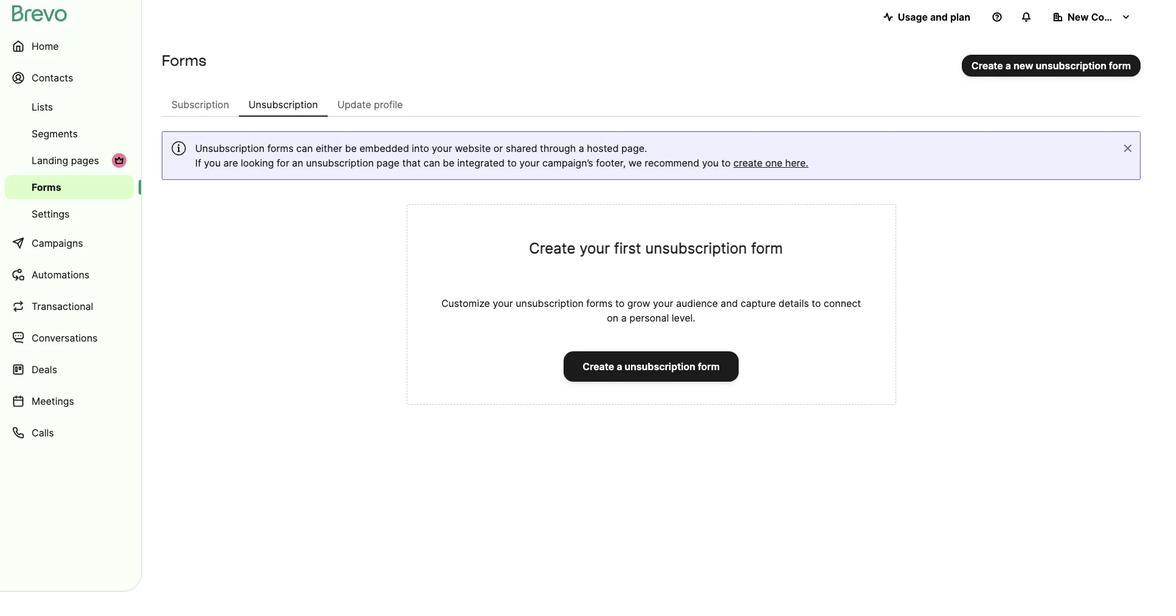 Task type: locate. For each thing, give the bounding box(es) containing it.
transactional link
[[5, 292, 134, 321]]

2 vertical spatial create
[[583, 361, 614, 373]]

create a unsubscription form link
[[564, 352, 739, 382]]

0 vertical spatial unsubscription
[[249, 99, 318, 111]]

forms down landing
[[32, 181, 61, 193]]

can
[[296, 142, 313, 155], [424, 157, 440, 169]]

2 vertical spatial form
[[698, 361, 720, 373]]

1 horizontal spatial create
[[583, 361, 614, 373]]

footer,
[[596, 157, 626, 169]]

recommend
[[645, 157, 700, 169]]

2 horizontal spatial create
[[972, 60, 1004, 72]]

looking
[[241, 157, 274, 169]]

to
[[508, 157, 517, 169], [722, 157, 731, 169], [616, 297, 625, 310], [812, 297, 821, 310]]

audience
[[676, 297, 718, 310]]

1 vertical spatial be
[[443, 157, 455, 169]]

forms
[[267, 142, 294, 155], [587, 297, 613, 310]]

and inside usage and plan button
[[931, 11, 948, 23]]

forms up on on the bottom of the page
[[587, 297, 613, 310]]

you right if
[[204, 157, 221, 169]]

1 vertical spatial form
[[751, 240, 783, 257]]

to left create
[[722, 157, 731, 169]]

0 horizontal spatial and
[[721, 297, 738, 310]]

be
[[345, 142, 357, 155], [443, 157, 455, 169]]

your left first
[[580, 240, 610, 257]]

can down into
[[424, 157, 440, 169]]

update
[[338, 99, 371, 111]]

settings
[[32, 208, 70, 220]]

1 vertical spatial forms
[[587, 297, 613, 310]]

level.
[[672, 312, 696, 324]]

to up on on the bottom of the page
[[616, 297, 625, 310]]

0 horizontal spatial can
[[296, 142, 313, 155]]

be left 'integrated'
[[443, 157, 455, 169]]

0 vertical spatial be
[[345, 142, 357, 155]]

an
[[292, 157, 303, 169]]

forms up subscription
[[162, 52, 206, 69]]

1 vertical spatial can
[[424, 157, 440, 169]]

here.
[[786, 157, 809, 169]]

home link
[[5, 32, 134, 61]]

calls link
[[5, 419, 134, 448]]

meetings link
[[5, 387, 134, 416]]

form for create your first unsubscription form
[[751, 240, 783, 257]]

create your first unsubscription form
[[529, 240, 783, 257]]

0 horizontal spatial you
[[204, 157, 221, 169]]

0 horizontal spatial form
[[698, 361, 720, 373]]

that
[[402, 157, 421, 169]]

1 horizontal spatial you
[[702, 157, 719, 169]]

0 vertical spatial form
[[1109, 60, 1131, 72]]

1 horizontal spatial and
[[931, 11, 948, 23]]

forms up for
[[267, 142, 294, 155]]

meetings
[[32, 395, 74, 408]]

1 vertical spatial and
[[721, 297, 738, 310]]

contacts
[[32, 72, 73, 84]]

and
[[931, 11, 948, 23], [721, 297, 738, 310]]

0 vertical spatial and
[[931, 11, 948, 23]]

update profile
[[338, 99, 403, 111]]

form
[[1109, 60, 1131, 72], [751, 240, 783, 257], [698, 361, 720, 373]]

forms inside customize your unsubscription forms to grow your audience and capture details to connect on a personal level.
[[587, 297, 613, 310]]

create a new unsubscription form link
[[962, 55, 1141, 77]]

1 horizontal spatial forms
[[162, 52, 206, 69]]

segments
[[32, 128, 78, 140]]

either
[[316, 142, 342, 155]]

1 horizontal spatial form
[[751, 240, 783, 257]]

unsubscription inside customize your unsubscription forms to grow your audience and capture details to connect on a personal level.
[[516, 297, 584, 310]]

deals
[[32, 364, 57, 376]]

unsubscription up are at the left top of page
[[195, 142, 265, 155]]

forms inside unsubscription forms can either be embedded into your website or shared through a hosted page. if you are looking for an unsubscription page that can be integrated to your campaign's footer, we recommend you to create one here.
[[267, 142, 294, 155]]

you left create
[[702, 157, 719, 169]]

be right either
[[345, 142, 357, 155]]

create for create a new unsubscription form
[[972, 60, 1004, 72]]

a inside unsubscription forms can either be embedded into your website or shared through a hosted page. if you are looking for an unsubscription page that can be integrated to your campaign's footer, we recommend you to create one here.
[[579, 142, 584, 155]]

1 vertical spatial create
[[529, 240, 576, 257]]

can up an
[[296, 142, 313, 155]]

a left new
[[1006, 60, 1012, 72]]

for
[[277, 157, 289, 169]]

customize
[[442, 297, 490, 310]]

1 horizontal spatial forms
[[587, 297, 613, 310]]

unsubscription
[[1036, 60, 1107, 72], [306, 157, 374, 169], [646, 240, 747, 257], [516, 297, 584, 310], [625, 361, 696, 373]]

first
[[614, 240, 641, 257]]

website
[[455, 142, 491, 155]]

landing
[[32, 155, 68, 167]]

0 horizontal spatial create
[[529, 240, 576, 257]]

2 horizontal spatial form
[[1109, 60, 1131, 72]]

usage and plan
[[898, 11, 971, 23]]

1 you from the left
[[204, 157, 221, 169]]

capture
[[741, 297, 776, 310]]

lists link
[[5, 95, 134, 119]]

a
[[1006, 60, 1012, 72], [579, 142, 584, 155], [621, 312, 627, 324], [617, 361, 623, 373]]

landing pages link
[[5, 148, 134, 173]]

create
[[972, 60, 1004, 72], [529, 240, 576, 257], [583, 361, 614, 373]]

0 vertical spatial forms
[[267, 142, 294, 155]]

0 horizontal spatial forms
[[267, 142, 294, 155]]

unsubscription
[[249, 99, 318, 111], [195, 142, 265, 155]]

and left plan
[[931, 11, 948, 23]]

conversations link
[[5, 324, 134, 353]]

contacts link
[[5, 63, 134, 92]]

or
[[494, 142, 503, 155]]

unsubscription up for
[[249, 99, 318, 111]]

usage and plan button
[[874, 5, 981, 29]]

0 horizontal spatial forms
[[32, 181, 61, 193]]

unsubscription link
[[239, 92, 328, 117]]

your
[[432, 142, 452, 155], [520, 157, 540, 169], [580, 240, 610, 257], [493, 297, 513, 310], [653, 297, 674, 310]]

pages
[[71, 155, 99, 167]]

to down shared
[[508, 157, 517, 169]]

1 vertical spatial unsubscription
[[195, 142, 265, 155]]

forms
[[162, 52, 206, 69], [32, 181, 61, 193]]

a right on on the bottom of the page
[[621, 312, 627, 324]]

and left capture
[[721, 297, 738, 310]]

0 vertical spatial forms
[[162, 52, 206, 69]]

a down on on the bottom of the page
[[617, 361, 623, 373]]

personal
[[630, 312, 669, 324]]

update profile link
[[328, 92, 413, 117]]

0 vertical spatial create
[[972, 60, 1004, 72]]

connect
[[824, 297, 861, 310]]

forms link
[[5, 175, 134, 200]]

home
[[32, 40, 59, 52]]

you
[[204, 157, 221, 169], [702, 157, 719, 169]]

a up campaign's at the top of page
[[579, 142, 584, 155]]

unsubscription inside unsubscription forms can either be embedded into your website or shared through a hosted page. if you are looking for an unsubscription page that can be integrated to your campaign's footer, we recommend you to create one here.
[[195, 142, 265, 155]]

deals link
[[5, 355, 134, 384]]



Task type: describe. For each thing, give the bounding box(es) containing it.
automations
[[32, 269, 90, 281]]

1 vertical spatial forms
[[32, 181, 61, 193]]

create a new unsubscription form
[[972, 60, 1131, 72]]

your up personal
[[653, 297, 674, 310]]

page
[[377, 157, 400, 169]]

if
[[195, 157, 201, 169]]

create one here. link
[[734, 157, 809, 169]]

0 horizontal spatial be
[[345, 142, 357, 155]]

your down shared
[[520, 157, 540, 169]]

plan
[[951, 11, 971, 23]]

company
[[1092, 11, 1137, 23]]

transactional
[[32, 300, 93, 313]]

to right the 'details'
[[812, 297, 821, 310]]

automations link
[[5, 260, 134, 290]]

create for create your first unsubscription form
[[529, 240, 576, 257]]

1 horizontal spatial can
[[424, 157, 440, 169]]

and inside customize your unsubscription forms to grow your audience and capture details to connect on a personal level.
[[721, 297, 738, 310]]

new company
[[1068, 11, 1137, 23]]

0 vertical spatial can
[[296, 142, 313, 155]]

new
[[1014, 60, 1034, 72]]

campaigns link
[[5, 229, 134, 258]]

unsubscription forms can either be embedded into your website or shared through a hosted page. if you are looking for an unsubscription page that can be integrated to your campaign's footer, we recommend you to create one here.
[[195, 142, 809, 169]]

one
[[766, 157, 783, 169]]

2 you from the left
[[702, 157, 719, 169]]

hosted
[[587, 142, 619, 155]]

are
[[224, 157, 238, 169]]

details
[[779, 297, 809, 310]]

settings link
[[5, 202, 134, 226]]

new
[[1068, 11, 1089, 23]]

through
[[540, 142, 576, 155]]

left___rvooi image
[[114, 156, 124, 165]]

shared
[[506, 142, 537, 155]]

integrated
[[457, 157, 505, 169]]

subscription
[[172, 99, 229, 111]]

campaigns
[[32, 237, 83, 249]]

embedded
[[360, 142, 409, 155]]

create a unsubscription form
[[583, 361, 720, 373]]

unsubscription inside unsubscription forms can either be embedded into your website or shared through a hosted page. if you are looking for an unsubscription page that can be integrated to your campaign's footer, we recommend you to create one here.
[[306, 157, 374, 169]]

1 horizontal spatial be
[[443, 157, 455, 169]]

your right into
[[432, 142, 452, 155]]

profile
[[374, 99, 403, 111]]

unsubscription for unsubscription
[[249, 99, 318, 111]]

calls
[[32, 427, 54, 439]]

your right customize
[[493, 297, 513, 310]]

segments link
[[5, 122, 134, 146]]

into
[[412, 142, 429, 155]]

new company button
[[1044, 5, 1141, 29]]

conversations
[[32, 332, 98, 344]]

unsubscription for unsubscription forms can either be embedded into your website or shared through a hosted page. if you are looking for an unsubscription page that can be integrated to your campaign's footer, we recommend you to create one here.
[[195, 142, 265, 155]]

page.
[[622, 142, 647, 155]]

form for create a new unsubscription form
[[1109, 60, 1131, 72]]

we
[[629, 157, 642, 169]]

subscription link
[[162, 92, 239, 117]]

on
[[607, 312, 619, 324]]

create
[[734, 157, 763, 169]]

campaign's
[[543, 157, 594, 169]]

a inside customize your unsubscription forms to grow your audience and capture details to connect on a personal level.
[[621, 312, 627, 324]]

grow
[[628, 297, 651, 310]]

customize your unsubscription forms to grow your audience and capture details to connect on a personal level.
[[442, 297, 861, 324]]

lists
[[32, 101, 53, 113]]

create for create a unsubscription form
[[583, 361, 614, 373]]

usage
[[898, 11, 928, 23]]

landing pages
[[32, 155, 99, 167]]



Task type: vqa. For each thing, say whether or not it's contained in the screenshot.
second you
yes



